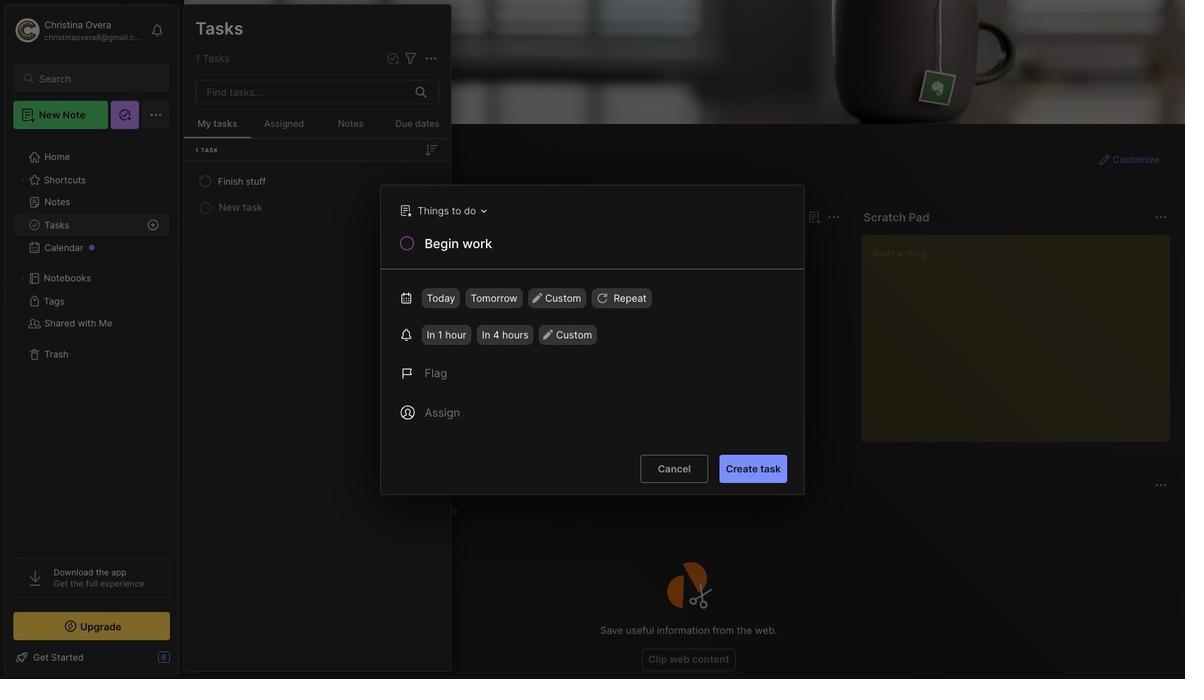 Task type: locate. For each thing, give the bounding box(es) containing it.
row group
[[184, 167, 451, 218], [207, 260, 715, 452]]

none search field inside main element
[[39, 70, 157, 87]]

tab
[[210, 234, 251, 251], [210, 502, 263, 519], [317, 502, 377, 519], [382, 502, 419, 519], [425, 502, 464, 519]]

row
[[190, 169, 445, 194]]

expand notebooks image
[[18, 274, 27, 283]]

None search field
[[39, 70, 157, 87]]

Find tasks… text field
[[198, 80, 407, 104]]

finish stuff 0 cell
[[218, 174, 266, 188]]

tree
[[5, 138, 179, 545]]

Enter task text field
[[423, 235, 787, 255]]

Start writing… text field
[[873, 235, 1170, 431]]

0 vertical spatial row group
[[184, 167, 451, 218]]

main element
[[0, 0, 183, 679]]

tree inside main element
[[5, 138, 179, 545]]

Go to note or move task field
[[393, 200, 492, 220]]

row inside row group
[[190, 169, 445, 194]]

tab list
[[210, 502, 1166, 519]]



Task type: describe. For each thing, give the bounding box(es) containing it.
1 vertical spatial row group
[[207, 260, 715, 452]]

Search text field
[[39, 72, 157, 85]]

new task image
[[386, 52, 400, 66]]



Task type: vqa. For each thing, say whether or not it's contained in the screenshot.
Finish stuff 0 CELL
yes



